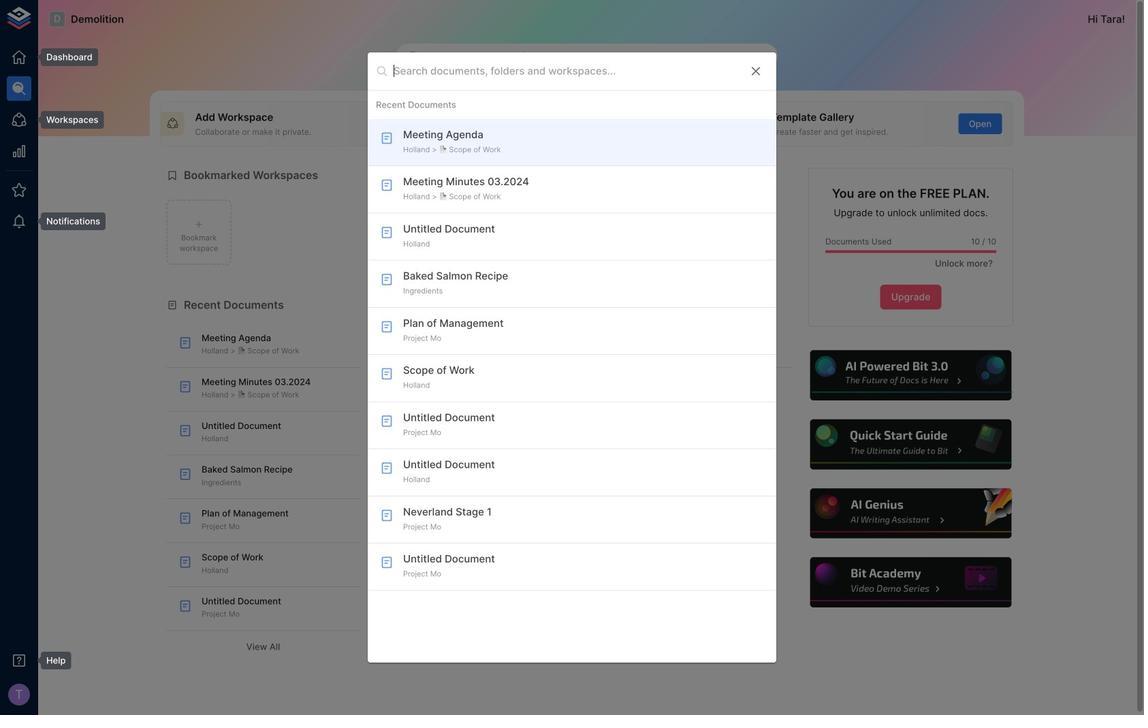 Task type: locate. For each thing, give the bounding box(es) containing it.
3 help image from the top
[[809, 487, 1014, 541]]

help image
[[809, 349, 1014, 403], [809, 418, 1014, 472], [809, 487, 1014, 541], [809, 556, 1014, 610]]

dialog
[[368, 53, 777, 663]]

1 help image from the top
[[809, 349, 1014, 403]]

tooltip
[[31, 48, 98, 66], [31, 111, 104, 129], [31, 213, 106, 230], [31, 652, 71, 670]]

3 tooltip from the top
[[31, 213, 106, 230]]

Search documents, folders and workspaces... text field
[[394, 61, 738, 82]]



Task type: vqa. For each thing, say whether or not it's contained in the screenshot.
3rd help image from the top
yes



Task type: describe. For each thing, give the bounding box(es) containing it.
1 tooltip from the top
[[31, 48, 98, 66]]

2 tooltip from the top
[[31, 111, 104, 129]]

4 help image from the top
[[809, 556, 1014, 610]]

2 help image from the top
[[809, 418, 1014, 472]]

4 tooltip from the top
[[31, 652, 71, 670]]



